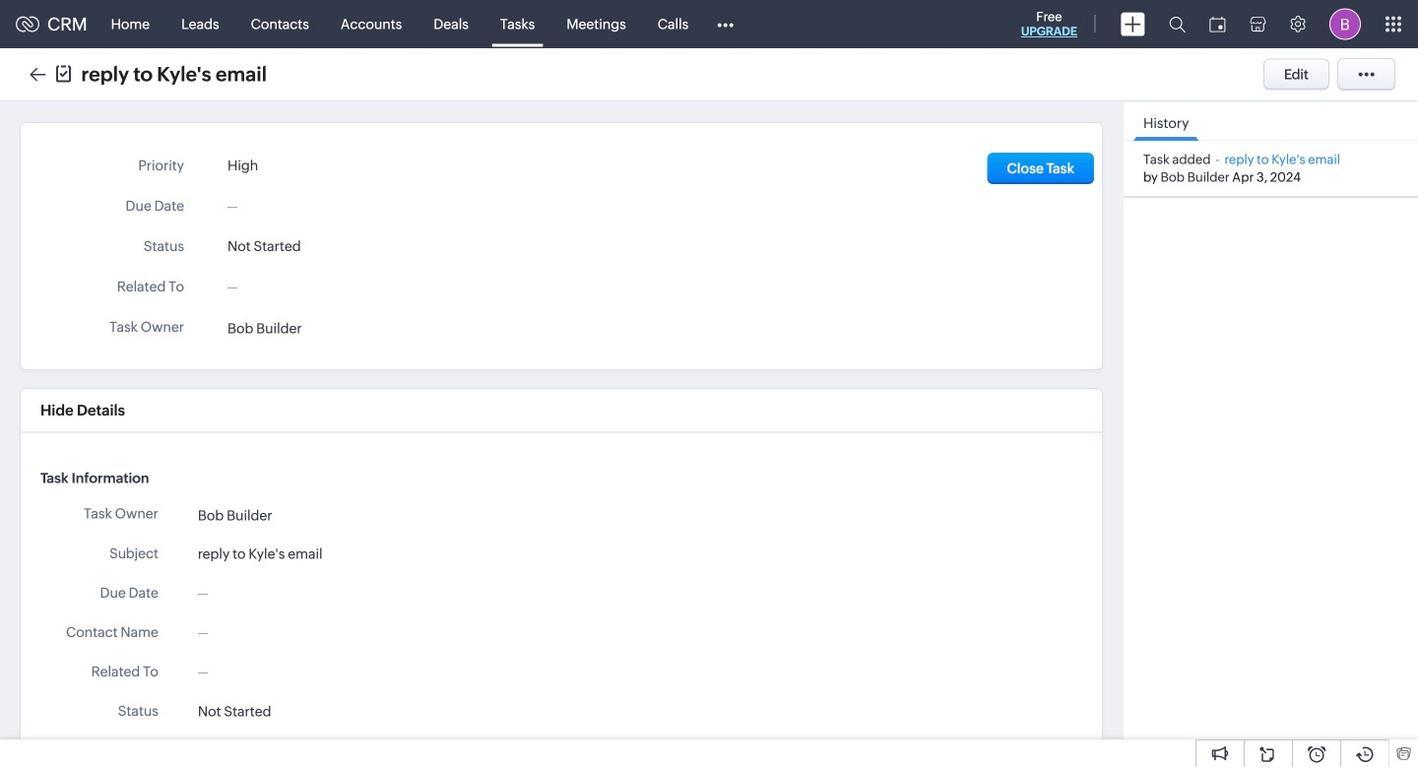 Task type: locate. For each thing, give the bounding box(es) containing it.
create menu image
[[1121, 12, 1146, 36]]

profile element
[[1318, 0, 1373, 48]]

profile image
[[1330, 8, 1362, 40]]

logo image
[[16, 16, 39, 32]]



Task type: describe. For each thing, give the bounding box(es) containing it.
create menu element
[[1109, 0, 1158, 48]]

search element
[[1158, 0, 1198, 48]]

search image
[[1169, 16, 1186, 33]]

Other Modules field
[[705, 8, 747, 40]]

calendar image
[[1210, 16, 1227, 32]]



